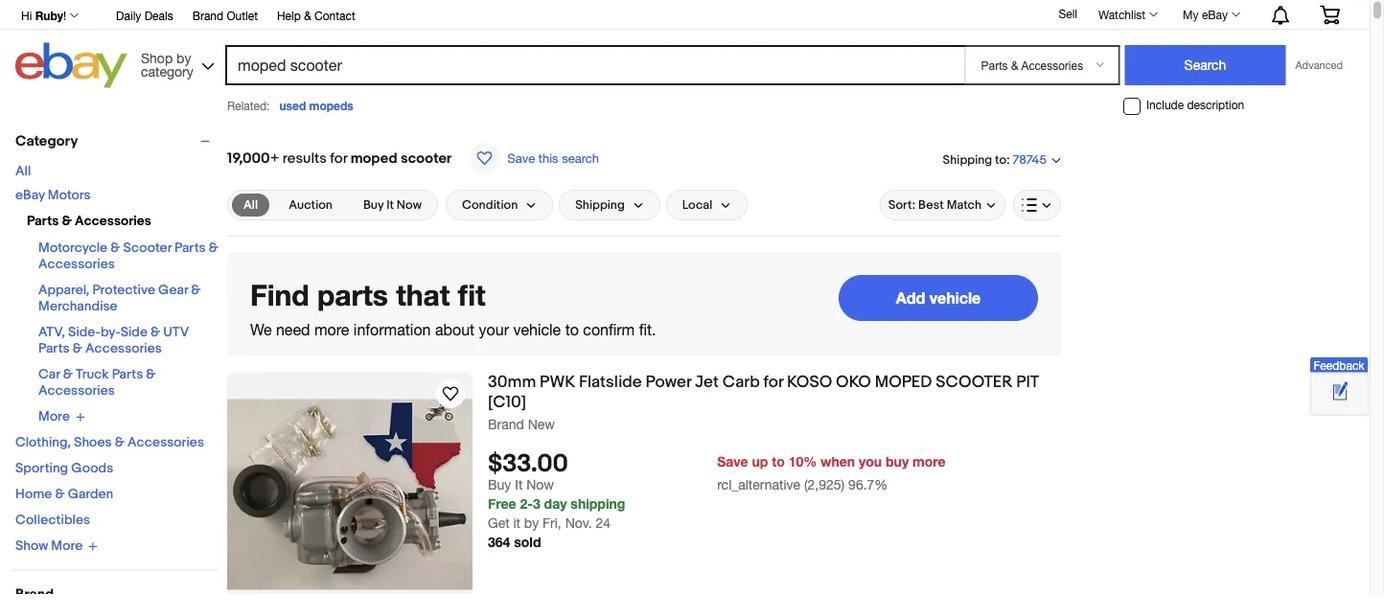 Task type: vqa. For each thing, say whether or not it's contained in the screenshot.
Save within the SAVE UP TO 10% WHEN YOU BUY MORE BUY IT NOW
yes



Task type: locate. For each thing, give the bounding box(es) containing it.
protective
[[93, 282, 155, 299]]

brand inside 30mm pwk flatslide power jet carb for koso oko moped scooter pit [c10] brand new
[[488, 416, 524, 432]]

& left utv
[[151, 325, 160, 341]]

1 vertical spatial for
[[764, 372, 784, 392]]

by
[[177, 50, 191, 66], [524, 516, 539, 531]]

19,000 + results for moped scooter
[[227, 150, 452, 167]]

now up 3
[[527, 477, 554, 493]]

0 vertical spatial by
[[177, 50, 191, 66]]

1 horizontal spatial all
[[244, 198, 258, 212]]

1 vertical spatial buy
[[488, 477, 512, 493]]

parts up car
[[38, 341, 70, 357]]

truck
[[76, 367, 109, 383]]

0 vertical spatial shipping
[[943, 152, 993, 167]]

flatslide
[[579, 372, 642, 392]]

All selected text field
[[244, 197, 258, 214]]

shipping inside "dropdown button"
[[576, 198, 625, 213]]

collectibles
[[15, 513, 90, 529]]

brand left outlet
[[192, 9, 224, 22]]

1 vertical spatial brand
[[488, 416, 524, 432]]

more up clothing,
[[38, 409, 70, 425]]

parts & accessories
[[27, 213, 151, 230]]

show more button
[[15, 538, 98, 555]]

1 horizontal spatial by
[[524, 516, 539, 531]]

accessories up more button at the bottom left
[[38, 383, 115, 399]]

my ebay
[[1184, 8, 1229, 21]]

save this search
[[508, 151, 599, 165]]

3
[[533, 496, 541, 512]]

watchlist
[[1099, 8, 1146, 21]]

we
[[250, 321, 272, 339]]

1 vertical spatial to
[[565, 321, 579, 339]]

pit
[[1017, 372, 1039, 392]]

vehicle
[[930, 289, 981, 307], [513, 321, 561, 339]]

0 horizontal spatial shipping
[[576, 198, 625, 213]]

parts
[[27, 213, 59, 230], [175, 240, 206, 257], [38, 341, 70, 357], [112, 367, 143, 383]]

by right shop
[[177, 50, 191, 66]]

add vehicle
[[896, 289, 981, 307]]

brand down [c10]
[[488, 416, 524, 432]]

2 vertical spatial to
[[772, 454, 785, 470]]

& up truck
[[73, 341, 82, 357]]

used
[[280, 99, 306, 112]]

buy it now link
[[352, 194, 433, 217]]

for
[[330, 150, 347, 167], [764, 372, 784, 392]]

1 horizontal spatial it
[[515, 477, 523, 493]]

& down side
[[146, 367, 156, 383]]

30mm pwk flatslide power jet carb for koso oko moped scooter pit [c10] heading
[[488, 372, 1039, 412]]

buy
[[886, 454, 909, 470]]

0 horizontal spatial more
[[315, 321, 349, 339]]

fri,
[[543, 516, 562, 531]]

0 horizontal spatial all link
[[15, 164, 31, 180]]

brand
[[192, 9, 224, 22], [488, 416, 524, 432]]

watchlist link
[[1088, 3, 1167, 26]]

1 horizontal spatial more
[[913, 454, 946, 470]]

accessories up 'motorcycle & scooter parts & accessories' link
[[75, 213, 151, 230]]

& left scooter
[[110, 240, 120, 257]]

30mm pwk flatslide power jet carb for koso oko moped scooter pit [c10] link
[[488, 372, 1062, 416]]

0 horizontal spatial now
[[397, 198, 422, 213]]

advanced link
[[1287, 46, 1353, 84]]

more
[[38, 409, 70, 425], [51, 538, 83, 555]]

all link up ebay motors link at the top
[[15, 164, 31, 180]]

buy up free
[[488, 477, 512, 493]]

1 horizontal spatial all link
[[232, 194, 270, 217]]

motorcycle
[[38, 240, 107, 257]]

30mm pwk flatslide power jet carb for koso oko moped scooter pit [c10] image
[[227, 400, 473, 590]]

shop by category banner
[[11, 0, 1355, 93]]

78745
[[1013, 153, 1047, 168]]

find
[[250, 277, 309, 312]]

1 horizontal spatial vehicle
[[930, 289, 981, 307]]

for right carb
[[764, 372, 784, 392]]

Search for anything text field
[[228, 47, 961, 83]]

ebay left motors
[[15, 187, 45, 204]]

more right buy
[[913, 454, 946, 470]]

help & contact
[[277, 9, 356, 22]]

0 vertical spatial all link
[[15, 164, 31, 180]]

sort:
[[889, 198, 916, 213]]

1 vertical spatial more
[[913, 454, 946, 470]]

0 vertical spatial to
[[996, 152, 1007, 167]]

None submit
[[1125, 45, 1287, 85]]

accessories inside "clothing, shoes & accessories sporting goods home & garden collectibles"
[[128, 435, 204, 451]]

scooter
[[123, 240, 172, 257]]

accessories right shoes
[[128, 435, 204, 451]]

my
[[1184, 8, 1199, 21]]

by inside 'shop by category'
[[177, 50, 191, 66]]

save left up
[[718, 454, 749, 470]]

save inside the 'save up to 10% when you buy more buy it now'
[[718, 454, 749, 470]]

1 horizontal spatial to
[[772, 454, 785, 470]]

0 horizontal spatial by
[[177, 50, 191, 66]]

to inside 'shipping to : 78745'
[[996, 152, 1007, 167]]

accessories up apparel,
[[38, 257, 115, 273]]

buy down moped
[[363, 198, 384, 213]]

more inside the 'find parts that fit we need more information about your vehicle to confirm fit.'
[[315, 321, 349, 339]]

brand outlet
[[192, 9, 258, 22]]

0 vertical spatial save
[[508, 151, 535, 165]]

ebay right my
[[1202, 8, 1229, 21]]

watch 30mm pwk flatslide power jet carb for koso oko moped scooter pit [c10] image
[[439, 383, 462, 406]]

0 vertical spatial now
[[397, 198, 422, 213]]

& right scooter
[[209, 240, 219, 257]]

category
[[15, 132, 78, 150]]

&
[[304, 9, 311, 22], [62, 213, 72, 230], [110, 240, 120, 257], [209, 240, 219, 257], [191, 282, 201, 299], [151, 325, 160, 341], [73, 341, 82, 357], [63, 367, 73, 383], [146, 367, 156, 383], [115, 435, 125, 451], [55, 487, 65, 503]]

0 horizontal spatial buy
[[363, 198, 384, 213]]

this
[[539, 151, 559, 165]]

0 horizontal spatial ebay
[[15, 187, 45, 204]]

brand inside account navigation
[[192, 9, 224, 22]]

0 vertical spatial more
[[315, 321, 349, 339]]

shipping inside 'shipping to : 78745'
[[943, 152, 993, 167]]

0 horizontal spatial to
[[565, 321, 579, 339]]

scooter
[[401, 150, 452, 167]]

1 vertical spatial by
[[524, 516, 539, 531]]

1 vertical spatial all
[[244, 198, 258, 212]]

1 vertical spatial all link
[[232, 194, 270, 217]]

more button
[[38, 409, 85, 425]]

0 vertical spatial it
[[387, 198, 394, 213]]

local button
[[666, 190, 748, 221]]

more right need
[[315, 321, 349, 339]]

0 vertical spatial ebay
[[1202, 8, 1229, 21]]

0 vertical spatial vehicle
[[930, 289, 981, 307]]

ebay inside account navigation
[[1202, 8, 1229, 21]]

vehicle right your
[[513, 321, 561, 339]]

0 vertical spatial all
[[15, 164, 31, 180]]

1 vertical spatial shipping
[[576, 198, 625, 213]]

0 horizontal spatial save
[[508, 151, 535, 165]]

to left 78745
[[996, 152, 1007, 167]]

clothing, shoes & accessories sporting goods home & garden collectibles
[[15, 435, 204, 529]]

0 horizontal spatial vehicle
[[513, 321, 561, 339]]

goods
[[71, 461, 113, 477]]

sort: best match
[[889, 198, 982, 213]]

1 vertical spatial save
[[718, 454, 749, 470]]

1 horizontal spatial brand
[[488, 416, 524, 432]]

more down collectibles
[[51, 538, 83, 555]]

& right the 'help'
[[304, 9, 311, 22]]

include
[[1147, 98, 1185, 112]]

side
[[121, 325, 148, 341]]

1 horizontal spatial save
[[718, 454, 749, 470]]

0 vertical spatial brand
[[192, 9, 224, 22]]

0 vertical spatial more
[[38, 409, 70, 425]]

pwk
[[540, 372, 576, 392]]

now inside the 'save up to 10% when you buy more buy it now'
[[527, 477, 554, 493]]

for right results
[[330, 150, 347, 167]]

gear
[[158, 282, 188, 299]]

sold
[[514, 535, 541, 551]]

advanced
[[1296, 59, 1344, 71]]

1 horizontal spatial ebay
[[1202, 8, 1229, 21]]

10%
[[789, 454, 817, 470]]

save up to 10% when you buy more buy it now
[[488, 454, 946, 493]]

1 horizontal spatial buy
[[488, 477, 512, 493]]

1 horizontal spatial now
[[527, 477, 554, 493]]

0 vertical spatial for
[[330, 150, 347, 167]]

now down scooter
[[397, 198, 422, 213]]

motors
[[48, 187, 91, 204]]

1 horizontal spatial shipping
[[943, 152, 993, 167]]

vehicle right "add"
[[930, 289, 981, 307]]

all inside find parts that fit main content
[[244, 198, 258, 212]]

deals
[[144, 9, 173, 22]]

you
[[859, 454, 882, 470]]

information
[[354, 321, 431, 339]]

utv
[[163, 325, 189, 341]]

motorcycle & scooter parts & accessories link
[[38, 240, 219, 273]]

1 vertical spatial now
[[527, 477, 554, 493]]

1 vertical spatial vehicle
[[513, 321, 561, 339]]

save inside save this search button
[[508, 151, 535, 165]]

rcl_alternative
[[718, 477, 801, 493]]

by-
[[101, 325, 121, 341]]

& down motors
[[62, 213, 72, 230]]

1 vertical spatial more
[[51, 538, 83, 555]]

all down 19,000
[[244, 198, 258, 212]]

0 vertical spatial buy
[[363, 198, 384, 213]]

& right the gear
[[191, 282, 201, 299]]

2 horizontal spatial to
[[996, 152, 1007, 167]]

(2,925)
[[805, 477, 845, 493]]

it
[[387, 198, 394, 213], [515, 477, 523, 493]]

all up ebay motors link at the top
[[15, 164, 31, 180]]

all link
[[15, 164, 31, 180], [232, 194, 270, 217]]

up
[[752, 454, 769, 470]]

96.7%
[[849, 477, 888, 493]]

to right up
[[772, 454, 785, 470]]

1 horizontal spatial for
[[764, 372, 784, 392]]

it up 2-
[[515, 477, 523, 493]]

merchandise
[[38, 299, 118, 315]]

it down moped
[[387, 198, 394, 213]]

shipping left :
[[943, 152, 993, 167]]

by right the it
[[524, 516, 539, 531]]

accessories
[[75, 213, 151, 230], [38, 257, 115, 273], [85, 341, 162, 357], [38, 383, 115, 399], [128, 435, 204, 451]]

0 horizontal spatial brand
[[192, 9, 224, 22]]

save this search button
[[464, 142, 605, 175]]

daily
[[116, 9, 141, 22]]

save left this
[[508, 151, 535, 165]]

all link down 19,000
[[232, 194, 270, 217]]

1 vertical spatial it
[[515, 477, 523, 493]]

shipping down search
[[576, 198, 625, 213]]

to left confirm
[[565, 321, 579, 339]]

buy inside the 'save up to 10% when you buy more buy it now'
[[488, 477, 512, 493]]

related:
[[227, 99, 270, 112]]

feedback
[[1314, 359, 1365, 373]]

carb
[[723, 372, 760, 392]]



Task type: describe. For each thing, give the bounding box(es) containing it.
shipping for shipping
[[576, 198, 625, 213]]

to inside the 'save up to 10% when you buy more buy it now'
[[772, 454, 785, 470]]

shoes
[[74, 435, 112, 451]]

shop by category button
[[132, 43, 219, 84]]

30mm pwk flatslide power jet carb for koso oko moped scooter pit [c10] brand new
[[488, 372, 1039, 432]]

sort: best match button
[[880, 190, 1006, 221]]

parts right truck
[[112, 367, 143, 383]]

match
[[947, 198, 982, 213]]

nov.
[[565, 516, 592, 531]]

save for up
[[718, 454, 749, 470]]

best
[[919, 198, 944, 213]]

my ebay link
[[1173, 3, 1250, 26]]

shipping button
[[559, 190, 661, 221]]

0 horizontal spatial it
[[387, 198, 394, 213]]

hi
[[21, 9, 32, 22]]

vehicle inside button
[[930, 289, 981, 307]]

save for this
[[508, 151, 535, 165]]

account navigation
[[11, 0, 1355, 30]]

ebay motors
[[15, 187, 91, 204]]

related: used mopeds
[[227, 99, 354, 112]]

& inside help & contact link
[[304, 9, 311, 22]]

364
[[488, 535, 511, 551]]

scooter
[[936, 372, 1013, 392]]

help & contact link
[[277, 6, 356, 27]]

listing options selector. list view selected. image
[[1022, 198, 1053, 213]]

get
[[488, 516, 510, 531]]

& right shoes
[[115, 435, 125, 451]]

condition button
[[446, 190, 554, 221]]

include description
[[1147, 98, 1245, 112]]

outlet
[[227, 9, 258, 22]]

0 horizontal spatial for
[[330, 150, 347, 167]]

:
[[1007, 152, 1010, 167]]

shipping to : 78745
[[943, 152, 1047, 168]]

oko
[[836, 372, 872, 392]]

shipping for shipping to : 78745
[[943, 152, 993, 167]]

auction link
[[277, 194, 344, 217]]

home
[[15, 487, 52, 503]]

atv,
[[38, 325, 65, 341]]

sporting
[[15, 461, 68, 477]]

sporting goods link
[[15, 461, 113, 477]]

ebay motors link
[[15, 187, 91, 204]]

category
[[141, 63, 193, 79]]

day
[[544, 496, 567, 512]]

mopeds
[[309, 99, 354, 112]]

clothing, shoes & accessories link
[[15, 435, 204, 451]]

none submit inside shop by category banner
[[1125, 45, 1287, 85]]

contact
[[315, 9, 356, 22]]

0 horizontal spatial all
[[15, 164, 31, 180]]

2-
[[520, 496, 533, 512]]

parts right scooter
[[175, 240, 206, 257]]

side-
[[68, 325, 101, 341]]

show
[[15, 538, 48, 555]]

category button
[[15, 132, 219, 150]]

& right home
[[55, 487, 65, 503]]

your shopping cart image
[[1320, 5, 1342, 24]]

vehicle inside the 'find parts that fit we need more information about your vehicle to confirm fit.'
[[513, 321, 561, 339]]

apparel, protective gear & merchandise link
[[38, 282, 201, 315]]

add vehicle button
[[839, 275, 1039, 321]]

search
[[562, 151, 599, 165]]

brand outlet link
[[192, 6, 258, 27]]

& right car
[[63, 367, 73, 383]]

car & truck parts & accessories link
[[38, 367, 156, 399]]

by inside rcl_alternative (2,925) 96.7% free 2-3 day shipping get it by fri, nov. 24 364 sold
[[524, 516, 539, 531]]

home & garden link
[[15, 487, 113, 503]]

sell
[[1059, 7, 1078, 20]]

add
[[896, 289, 926, 307]]

find parts that fit main content
[[227, 123, 1062, 596]]

parts down ebay motors
[[27, 213, 59, 230]]

shop by category
[[141, 50, 193, 79]]

description
[[1188, 98, 1245, 112]]

moped
[[875, 372, 933, 392]]

30mm
[[488, 372, 536, 392]]

koso
[[787, 372, 833, 392]]

jet
[[695, 372, 719, 392]]

car
[[38, 367, 60, 383]]

about
[[435, 321, 475, 339]]

daily deals link
[[116, 6, 173, 27]]

accessories up truck
[[85, 341, 162, 357]]

it inside the 'save up to 10% when you buy more buy it now'
[[515, 477, 523, 493]]

hi ruby !
[[21, 9, 66, 22]]

it
[[514, 516, 521, 531]]

your
[[479, 321, 509, 339]]

for inside 30mm pwk flatslide power jet carb for koso oko moped scooter pit [c10] brand new
[[764, 372, 784, 392]]

fit.
[[639, 321, 656, 339]]

power
[[646, 372, 692, 392]]

clothing,
[[15, 435, 71, 451]]

shipping
[[571, 496, 626, 512]]

[c10]
[[488, 392, 527, 412]]

to inside the 'find parts that fit we need more information about your vehicle to confirm fit.'
[[565, 321, 579, 339]]

apparel,
[[38, 282, 90, 299]]

need
[[276, 321, 310, 339]]

19,000
[[227, 150, 270, 167]]

!
[[63, 9, 66, 22]]

help
[[277, 9, 301, 22]]

24
[[596, 516, 611, 531]]

garden
[[68, 487, 113, 503]]

atv, side-by-side & utv parts & accessories link
[[38, 325, 189, 357]]

more inside the 'save up to 10% when you buy more buy it now'
[[913, 454, 946, 470]]

that
[[396, 277, 450, 312]]

motorcycle & scooter parts & accessories apparel, protective gear & merchandise atv, side-by-side & utv parts & accessories car & truck parts & accessories
[[38, 240, 219, 399]]

results
[[283, 150, 327, 167]]

1 vertical spatial ebay
[[15, 187, 45, 204]]

moped
[[351, 150, 398, 167]]

parts
[[317, 277, 388, 312]]



